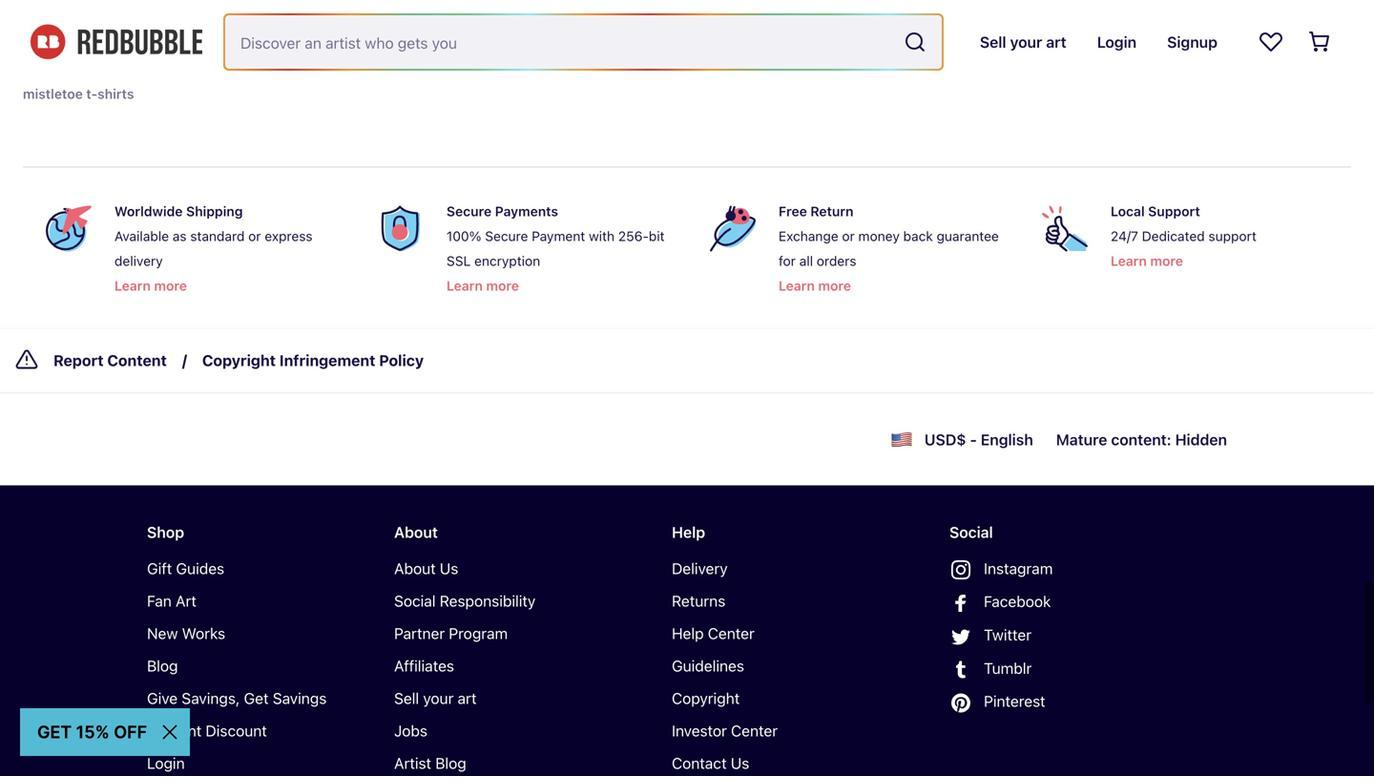 Task type: vqa. For each thing, say whether or not it's contained in the screenshot.
Savings,
yes



Task type: describe. For each thing, give the bounding box(es) containing it.
investor center link
[[672, 718, 889, 743]]

affiliates
[[394, 657, 454, 675]]

us for about us
[[440, 559, 459, 578]]

t- right lace at the right of page
[[1246, 21, 1257, 37]]

dessert
[[242, 53, 291, 69]]

gift guides
[[147, 559, 224, 578]]

usd$ - english
[[925, 431, 1034, 449]]

money
[[859, 228, 900, 244]]

content:
[[1112, 431, 1172, 449]]

secure payments image
[[378, 206, 424, 252]]

about for about
[[394, 523, 438, 541]]

pinterest link
[[950, 689, 1167, 714]]

help for help
[[672, 523, 706, 541]]

investor center
[[672, 722, 778, 740]]

program
[[449, 624, 508, 642]]

shirts right hearts
[[298, 21, 334, 37]]

login
[[147, 754, 185, 772]]

🇺🇸
[[891, 426, 913, 453]]

mature
[[1057, 431, 1108, 449]]

t- right "dessert"
[[294, 53, 305, 69]]

shirts right roses
[[190, 21, 227, 37]]

eggnog t-shirts link
[[492, 50, 592, 73]]

-
[[970, 431, 977, 449]]

new works link
[[147, 621, 364, 646]]

shirts down pink aesthetic t-shirts link
[[1131, 53, 1167, 69]]

twitter link
[[950, 622, 1167, 648]]

center for investor center
[[731, 722, 778, 740]]

nicholas
[[1063, 53, 1116, 69]]

more inside secure payments 100% secure payment with 256-bit ssl encryption learn more
[[486, 278, 519, 294]]

worldwide
[[115, 203, 183, 219]]

free return image
[[710, 206, 756, 252]]

more inside free return exchange or money back guarantee for all orders learn more
[[819, 278, 852, 294]]

your
[[423, 689, 454, 707]]

gift
[[147, 559, 172, 578]]

payment
[[532, 228, 585, 244]]

social for social
[[950, 523, 994, 541]]

yoga  t-shirts
[[945, 53, 1027, 69]]

contact
[[672, 754, 727, 772]]

t- down pink aesthetic t-shirts link
[[1120, 53, 1131, 69]]

t- up marshmallow t-shirts
[[77, 21, 88, 37]]

support
[[1149, 203, 1201, 219]]

24/7
[[1111, 228, 1139, 244]]

with
[[589, 228, 615, 244]]

instagram link
[[950, 556, 1167, 582]]

more inside worldwide shipping available as standard or express delivery learn more
[[154, 278, 187, 294]]

returns
[[672, 592, 726, 610]]

t- right roses
[[179, 21, 190, 37]]

aesthetic
[[1090, 21, 1150, 37]]

copyright for copyright
[[672, 689, 740, 707]]

report
[[53, 351, 104, 369]]

gift guides link
[[147, 556, 364, 581]]

1 vertical spatial blog
[[436, 754, 467, 772]]

christmas for christmas dessert t-shirts
[[175, 53, 238, 69]]

ssl
[[447, 253, 471, 269]]

mature content: hidden
[[1057, 431, 1228, 449]]

worldwide shipping element
[[38, 198, 340, 297]]

free return element
[[703, 198, 1004, 297]]

t- right the eggnog
[[545, 53, 556, 69]]

shirts up st.
[[1007, 21, 1044, 37]]

yoga  t-shirts link
[[945, 50, 1027, 73]]

guarantee
[[937, 228, 999, 244]]

twitter
[[984, 626, 1032, 644]]

t- right yoga
[[980, 53, 991, 69]]

facebook link
[[950, 589, 1167, 615]]

trust signals element
[[23, 183, 1352, 313]]

eggnog
[[492, 53, 541, 69]]

social responsibility
[[394, 592, 536, 610]]

t- up 'mistletoe t-shirts'
[[112, 53, 123, 69]]

t- right the gem
[[1214, 53, 1225, 69]]

t- right hearts
[[286, 21, 298, 37]]

responsibility
[[440, 592, 536, 610]]

savings,
[[182, 689, 240, 707]]

t- down rose
[[882, 53, 893, 69]]

cupids t-shirts
[[350, 21, 444, 37]]

tumblr link
[[950, 656, 1167, 681]]

learn inside worldwide shipping available as standard or express delivery learn more
[[115, 278, 151, 294]]

valentine
[[934, 21, 993, 37]]

marshmallow t-shirts link
[[23, 50, 160, 73]]

shirts left st.
[[991, 53, 1027, 69]]

learn more link for free return exchange or money back guarantee for all orders learn more
[[779, 274, 852, 297]]

t- right "bells"
[[429, 53, 441, 69]]

copyright infringement policy link
[[202, 344, 424, 377]]

couples t-shirts
[[23, 21, 125, 37]]

eggnog t-shirts
[[492, 53, 592, 69]]

shirts down roses
[[123, 53, 160, 69]]

learn more link for worldwide shipping available as standard or express delivery learn more
[[115, 274, 187, 297]]

secure payments element
[[370, 198, 672, 297]]

100%
[[447, 228, 482, 244]]

roses t-shirts
[[140, 21, 227, 37]]

learn inside 'local support 24/7 dedicated support learn more'
[[1111, 253, 1147, 269]]

yoga
[[945, 53, 976, 69]]

0 vertical spatial blog
[[147, 657, 178, 675]]

instagram
[[984, 559, 1053, 578]]

all
[[800, 253, 813, 269]]

get
[[244, 689, 269, 707]]

st.
[[1043, 53, 1059, 69]]

postage stamps t-shirts link
[[775, 50, 930, 73]]

roses t-shirts link
[[140, 18, 227, 41]]

256-
[[619, 228, 649, 244]]

bells
[[395, 53, 426, 69]]

delivery
[[672, 559, 728, 578]]

shirts right the party on the top
[[723, 53, 760, 69]]

1 vertical spatial secure
[[485, 228, 528, 244]]

english
[[981, 431, 1034, 449]]

learn inside secure payments 100% secure payment with 256-bit ssl encryption learn more
[[447, 278, 483, 294]]

hearts
[[242, 21, 283, 37]]

tumblr
[[984, 659, 1032, 677]]

encryption
[[475, 253, 541, 269]]

shirts right "bells"
[[441, 53, 477, 69]]

shirts right lace at the right of page
[[1257, 21, 1294, 37]]

about us
[[394, 559, 459, 578]]

jingle
[[357, 53, 392, 69]]

postage
[[775, 53, 828, 69]]

t- right aesthetic
[[1153, 21, 1164, 37]]

guidelines link
[[672, 653, 889, 678]]

about us link
[[394, 556, 611, 581]]



Task type: locate. For each thing, give the bounding box(es) containing it.
us down 'investor center'
[[731, 754, 750, 772]]

1 horizontal spatial blog
[[436, 754, 467, 772]]

worldwide shipping image
[[46, 206, 92, 252]]

give savings, get savings link
[[147, 686, 364, 711]]

secure up 100%
[[447, 203, 492, 219]]

more down delivery at the top of the page
[[154, 278, 187, 294]]

🇺🇸 footer
[[0, 392, 1375, 776]]

roses
[[140, 21, 175, 37]]

christmas for christmas party t-shirts
[[608, 53, 671, 69]]

shirts down hearts t-shirts link
[[305, 53, 342, 69]]

help down the returns
[[672, 624, 704, 642]]

about for about us
[[394, 559, 436, 578]]

local support image
[[1043, 206, 1088, 252]]

learn
[[1111, 253, 1147, 269], [115, 278, 151, 294], [447, 278, 483, 294], [779, 278, 815, 294]]

or up orders
[[842, 228, 855, 244]]

artist blog
[[394, 754, 467, 772]]

hearts t-shirts
[[242, 21, 334, 37]]

learn more link inside free return "element"
[[779, 274, 852, 297]]

copyright link
[[672, 686, 889, 711]]

standard
[[190, 228, 245, 244]]

1 about from the top
[[394, 523, 438, 541]]

center up "guidelines"
[[708, 624, 755, 642]]

1 help from the top
[[672, 523, 706, 541]]

1 christmas from the left
[[175, 53, 238, 69]]

payments
[[495, 203, 559, 219]]

delivery link
[[672, 556, 889, 581]]

or inside worldwide shipping available as standard or express delivery learn more
[[248, 228, 261, 244]]

fan
[[147, 592, 172, 610]]

1 horizontal spatial christmas
[[608, 53, 671, 69]]

delivery
[[115, 253, 163, 269]]

t- right cupids
[[396, 21, 407, 37]]

secure up the encryption
[[485, 228, 528, 244]]

2 help from the top
[[672, 624, 704, 642]]

0 horizontal spatial us
[[440, 559, 459, 578]]

returns link
[[672, 589, 889, 613]]

couples
[[23, 21, 73, 37]]

t- up yoga  t-shirts
[[996, 21, 1007, 37]]

infringement
[[280, 351, 376, 369]]

0 vertical spatial center
[[708, 624, 755, 642]]

shirts up jingle bells t-shirts
[[407, 21, 444, 37]]

christmas down roses t-shirts link
[[175, 53, 238, 69]]

for
[[779, 253, 796, 269]]

learn down all
[[779, 278, 815, 294]]

mature content: hidden link
[[1057, 424, 1228, 455]]

student discount link
[[147, 718, 364, 743]]

or left express
[[248, 228, 261, 244]]

copyright for copyright infringement policy
[[202, 351, 276, 369]]

1 vertical spatial center
[[731, 722, 778, 740]]

orders
[[817, 253, 857, 269]]

shirts down lace t-shirts link
[[1225, 53, 1262, 69]]

shop
[[147, 523, 184, 541]]

gem t-shirts
[[1183, 53, 1262, 69]]

copyright down "guidelines"
[[672, 689, 740, 707]]

about up social responsibility
[[394, 559, 436, 578]]

lace t-shirts link
[[1216, 18, 1294, 41]]

cupids
[[350, 21, 393, 37]]

art
[[176, 592, 197, 610]]

copyright left infringement
[[202, 351, 276, 369]]

us for contact us
[[731, 754, 750, 772]]

rose
[[871, 21, 899, 37]]

give savings, get savings
[[147, 689, 327, 707]]

0 horizontal spatial or
[[248, 228, 261, 244]]

0 horizontal spatial blog
[[147, 657, 178, 675]]

learn more link for secure payments 100% secure payment with 256-bit ssl encryption learn more
[[447, 274, 519, 297]]

usd$
[[925, 431, 967, 449]]

learn inside free return exchange or money back guarantee for all orders learn more
[[779, 278, 815, 294]]

sell your art
[[394, 689, 477, 707]]

learn down delivery at the top of the page
[[115, 278, 151, 294]]

redbubble logo image
[[31, 25, 202, 59]]

t- right the party on the top
[[712, 53, 723, 69]]

social for social responsibility
[[394, 592, 436, 610]]

student
[[147, 722, 202, 740]]

christmas
[[175, 53, 238, 69], [608, 53, 671, 69]]

social up partner
[[394, 592, 436, 610]]

blog link
[[147, 653, 364, 678]]

t- down "marshmallow t-shirts" link
[[86, 86, 97, 102]]

marshmallow
[[23, 53, 108, 69]]

0 horizontal spatial copyright
[[202, 351, 276, 369]]

more down orders
[[819, 278, 852, 294]]

jobs
[[394, 722, 428, 740]]

learn more link inside secure payments element
[[447, 274, 519, 297]]

copyright inside "🇺🇸" footer
[[672, 689, 740, 707]]

2 christmas from the left
[[608, 53, 671, 69]]

dedicated
[[1142, 228, 1206, 244]]

us
[[440, 559, 459, 578], [731, 754, 750, 772]]

jobs link
[[394, 718, 611, 743]]

exchange
[[779, 228, 839, 244]]

christmas party t-shirts link
[[608, 50, 760, 73]]

us up social responsibility
[[440, 559, 459, 578]]

learn more link for local support 24/7 dedicated support learn more
[[1111, 250, 1184, 273]]

as
[[173, 228, 187, 244]]

savings
[[273, 689, 327, 707]]

christmas dessert t-shirts link
[[175, 50, 342, 73]]

guides
[[176, 559, 224, 578]]

help for help center
[[672, 624, 704, 642]]

pink aesthetic t-shirts link
[[1059, 18, 1201, 41]]

pink
[[1059, 21, 1087, 37]]

more down dedicated
[[1151, 253, 1184, 269]]

new
[[147, 624, 178, 642]]

local support element
[[1035, 198, 1337, 297]]

1 or from the left
[[248, 228, 261, 244]]

jingle bells t-shirts
[[357, 53, 477, 69]]

center up contact us "link"
[[731, 722, 778, 740]]

contact us link
[[672, 751, 889, 776]]

0 vertical spatial social
[[950, 523, 994, 541]]

learn more link down 24/7
[[1111, 250, 1184, 273]]

learn more link down all
[[779, 274, 852, 297]]

or inside free return exchange or money back guarantee for all orders learn more
[[842, 228, 855, 244]]

0 horizontal spatial christmas
[[175, 53, 238, 69]]

1 horizontal spatial copyright
[[672, 689, 740, 707]]

shirts right the eggnog
[[556, 53, 592, 69]]

2 or from the left
[[842, 228, 855, 244]]

1 horizontal spatial social
[[950, 523, 994, 541]]

social up instagram
[[950, 523, 994, 541]]

report content link
[[53, 344, 187, 377]]

partner program link
[[394, 621, 611, 646]]

stamps
[[831, 53, 878, 69]]

gem
[[1183, 53, 1211, 69]]

1 vertical spatial help
[[672, 624, 704, 642]]

learn more link
[[1111, 250, 1184, 273], [115, 274, 187, 297], [447, 274, 519, 297], [779, 274, 852, 297]]

None field
[[225, 15, 942, 69]]

0 vertical spatial secure
[[447, 203, 492, 219]]

help center link
[[672, 621, 889, 646]]

1 vertical spatial us
[[731, 754, 750, 772]]

worldwide shipping available as standard or express delivery learn more
[[115, 203, 313, 294]]

0 vertical spatial us
[[440, 559, 459, 578]]

express
[[265, 228, 313, 244]]

login link
[[147, 751, 364, 776]]

support
[[1209, 228, 1257, 244]]

1 horizontal spatial or
[[842, 228, 855, 244]]

shirts up the gem
[[1164, 21, 1201, 37]]

free return exchange or money back guarantee for all orders learn more
[[779, 203, 999, 294]]

1 vertical spatial social
[[394, 592, 436, 610]]

us inside "link"
[[731, 754, 750, 772]]

local
[[1111, 203, 1145, 219]]

1 horizontal spatial us
[[731, 754, 750, 772]]

0 vertical spatial copyright
[[202, 351, 276, 369]]

0 vertical spatial about
[[394, 523, 438, 541]]

learn more link inside worldwide shipping element
[[115, 274, 187, 297]]

1 vertical spatial about
[[394, 559, 436, 578]]

more down the encryption
[[486, 278, 519, 294]]

shirts down "marshmallow t-shirts" link
[[97, 86, 134, 102]]

about up about us
[[394, 523, 438, 541]]

1 vertical spatial copyright
[[672, 689, 740, 707]]

learn down ssl
[[447, 278, 483, 294]]

2 about from the top
[[394, 559, 436, 578]]

social responsibility link
[[394, 589, 611, 613]]

shirts down gold
[[893, 53, 930, 69]]

copyright infringement policy
[[202, 351, 424, 369]]

postage stamps t-shirts
[[775, 53, 930, 69]]

guidelines
[[672, 657, 745, 675]]

works
[[182, 624, 225, 642]]

affiliates link
[[394, 653, 611, 678]]

st. nicholas t-shirts
[[1043, 53, 1167, 69]]

christmas left the party on the top
[[608, 53, 671, 69]]

center for help center
[[708, 624, 755, 642]]

blog right artist
[[436, 754, 467, 772]]

learn more link inside local support element
[[1111, 250, 1184, 273]]

christmas party t-shirts
[[608, 53, 760, 69]]

0 vertical spatial help
[[672, 523, 706, 541]]

new works
[[147, 624, 225, 642]]

learn more link down ssl
[[447, 274, 519, 297]]

discount
[[206, 722, 267, 740]]

shirts up marshmallow t-shirts
[[88, 21, 125, 37]]

cupids t-shirts link
[[350, 18, 444, 41]]

facebook
[[984, 593, 1052, 611]]

help up "delivery"
[[672, 523, 706, 541]]

art
[[458, 689, 477, 707]]

learn more link down delivery at the top of the page
[[115, 274, 187, 297]]

blog
[[147, 657, 178, 675], [436, 754, 467, 772]]

learn down 24/7
[[1111, 253, 1147, 269]]

partner
[[394, 624, 445, 642]]

center inside "link"
[[731, 722, 778, 740]]

help center
[[672, 624, 755, 642]]

mistletoe
[[23, 86, 83, 102]]

0 horizontal spatial social
[[394, 592, 436, 610]]

give
[[147, 689, 178, 707]]

more inside 'local support 24/7 dedicated support learn more'
[[1151, 253, 1184, 269]]

blog down new
[[147, 657, 178, 675]]

lace
[[1216, 21, 1243, 37]]

Search term search field
[[225, 15, 896, 69]]

sell
[[394, 689, 419, 707]]



